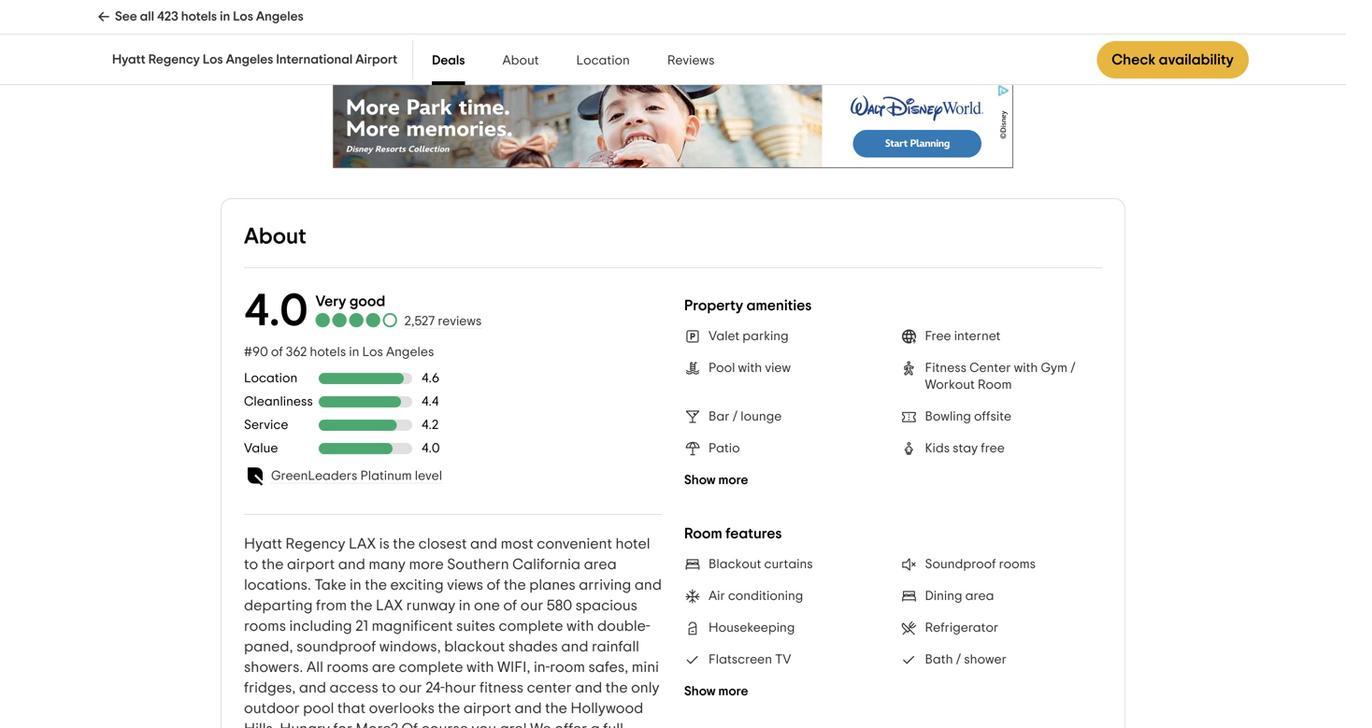 Task type: locate. For each thing, give the bounding box(es) containing it.
from
[[316, 598, 347, 613]]

are!
[[500, 721, 527, 728]]

rooms
[[999, 558, 1036, 571], [244, 619, 286, 634], [327, 660, 369, 675]]

average
[[329, 0, 380, 13]]

complete up shades
[[499, 619, 563, 634]]

2 vertical spatial angeles
[[386, 346, 434, 359]]

regency down 423
[[148, 53, 200, 66]]

one
[[474, 598, 500, 613]]

with inside fitness center with gym / workout room
[[1014, 362, 1038, 375]]

are down windows,
[[372, 660, 395, 675]]

1 vertical spatial /
[[733, 410, 738, 423]]

0 vertical spatial angeles
[[256, 10, 304, 23]]

1 horizontal spatial complete
[[499, 619, 563, 634]]

0 horizontal spatial los
[[203, 53, 223, 66]]

hyatt inside hyatt regency lax is the closest and most convenient hotel to the airport and many more southern california area locations. take in the exciting views of the planes arriving and departing from the lax runway in one of our 580 spacious rooms including 21 magnificent suites complete with double- paned, soundproof windows, blackout shades and rainfall showers. all rooms are complete with wifi, in-room safes, mini fridges, and access to our 24-hour fitness center and the only outdoor pool that overlooks the airport and the hollywood hills. hungry for more? of course you are! we off
[[244, 536, 282, 551]]

spacious
[[575, 598, 637, 613]]

are inside hyatt regency lax is the closest and most convenient hotel to the airport and many more southern california area locations. take in the exciting views of the planes arriving and departing from the lax runway in one of our 580 spacious rooms including 21 magnificent suites complete with double- paned, soundproof windows, blackout shades and rainfall showers. all rooms are complete with wifi, in-room safes, mini fridges, and access to our 24-hour fitness center and the only outdoor pool that overlooks the airport and the hollywood hills. hungry for more? of course you are! we off
[[372, 660, 395, 675]]

soundproof
[[925, 558, 996, 571]]

see all 423 hotels in los angeles link
[[97, 0, 304, 34]]

access
[[330, 680, 378, 695]]

2 vertical spatial /
[[956, 653, 961, 667]]

stay
[[953, 442, 978, 455]]

for
[[479, 16, 496, 29], [333, 721, 352, 728]]

2 horizontal spatial rooms
[[999, 558, 1036, 571]]

hotels right 423
[[181, 10, 217, 23]]

all
[[736, 0, 751, 13], [140, 10, 154, 23]]

outdoor
[[244, 701, 300, 716]]

1 horizontal spatial regency
[[285, 536, 345, 551]]

partners down price
[[425, 16, 476, 29]]

1 horizontal spatial location
[[576, 54, 630, 67]]

0 horizontal spatial to
[[244, 557, 258, 572]]

all left 423
[[140, 10, 154, 23]]

and up southern
[[470, 536, 497, 551]]

1 horizontal spatial hotels
[[310, 346, 346, 359]]

angeles for see all 423 hotels in los angeles
[[256, 10, 304, 23]]

and left fees
[[883, 0, 907, 13]]

our down nightly
[[402, 16, 422, 29]]

all
[[306, 660, 323, 675]]

area up arriving
[[584, 557, 617, 572]]

1 horizontal spatial partners
[[558, 0, 609, 13]]

that right fees
[[938, 0, 962, 13]]

2 vertical spatial rooms
[[327, 660, 369, 675]]

location
[[576, 54, 630, 67], [244, 372, 298, 385]]

airport
[[355, 53, 397, 66]]

airport
[[287, 557, 335, 572], [463, 701, 511, 716]]

area down soundproof rooms
[[965, 590, 994, 603]]

complete up 24-
[[399, 660, 463, 675]]

free internet
[[925, 330, 1001, 343]]

/ inside fitness center with gym / workout room
[[1070, 362, 1076, 375]]

air conditioning
[[709, 590, 803, 603]]

hour
[[445, 680, 476, 695]]

0 vertical spatial airport
[[287, 557, 335, 572]]

location up cleanliness
[[244, 372, 298, 385]]

0 horizontal spatial /
[[733, 410, 738, 423]]

by
[[517, 0, 532, 13]]

regency inside hyatt regency lax is the closest and most convenient hotel to the airport and many more southern california area locations. take in the exciting views of the planes arriving and departing from the lax runway in one of our 580 spacious rooms including 21 magnificent suites complete with double- paned, soundproof windows, blackout shades and rainfall showers. all rooms are complete with wifi, in-room safes, mini fridges, and access to our 24-hour fitness center and the only outdoor pool that overlooks the airport and the hollywood hills. hungry for more? of course you are! we off
[[285, 536, 345, 551]]

and down all on the bottom
[[299, 680, 326, 695]]

0 vertical spatial for
[[479, 16, 496, 29]]

angeles down the 2,527
[[386, 346, 434, 359]]

rooms up the paned, at the left bottom of page
[[244, 619, 286, 634]]

more down by at top
[[499, 16, 529, 29]]

with down 580 at left bottom
[[567, 619, 594, 634]]

airport up you
[[463, 701, 511, 716]]

room up blackout
[[684, 526, 722, 541]]

0 vertical spatial hyatt
[[112, 53, 146, 66]]

0 vertical spatial room
[[978, 379, 1012, 392]]

our up the details.
[[535, 0, 555, 13]]

21
[[355, 619, 368, 634]]

suites
[[456, 619, 495, 634]]

valet parking
[[709, 330, 789, 343]]

patio
[[709, 442, 740, 455]]

conditioning
[[728, 590, 803, 603]]

our left 580 at left bottom
[[520, 598, 543, 613]]

angeles down estimates
[[226, 53, 273, 66]]

hyatt up locations.
[[244, 536, 282, 551]]

more inside hyatt regency lax is the closest and most convenient hotel to the airport and many more southern california area locations. take in the exciting views of the planes arriving and departing from the lax runway in one of our 580 spacious rooms including 21 magnificent suites complete with double- paned, soundproof windows, blackout shades and rainfall showers. all rooms are complete with wifi, in-room safes, mini fridges, and access to our 24-hour fitness center and the only outdoor pool that overlooks the airport and the hollywood hills. hungry for more? of course you are! we off
[[409, 557, 444, 572]]

0 horizontal spatial that
[[337, 701, 366, 716]]

hyatt down see
[[112, 53, 146, 66]]

1 vertical spatial room
[[684, 526, 722, 541]]

and up the we
[[515, 701, 542, 716]]

arriving
[[579, 578, 631, 592]]

course
[[421, 721, 468, 728]]

0 horizontal spatial all
[[140, 10, 154, 23]]

pool
[[303, 701, 334, 716]]

double-
[[597, 619, 650, 634]]

very
[[315, 294, 346, 309]]

the left "planes" in the left of the page
[[504, 578, 526, 592]]

room down center
[[978, 379, 1012, 392]]

0 vertical spatial partners
[[558, 0, 609, 13]]

free
[[925, 330, 951, 343]]

more
[[499, 16, 529, 29], [718, 474, 748, 487], [409, 557, 444, 572], [718, 685, 748, 698]]

/ right gym on the right of page
[[1070, 362, 1076, 375]]

580
[[547, 598, 572, 613]]

1 vertical spatial airport
[[463, 701, 511, 716]]

0 horizontal spatial hotels
[[181, 10, 217, 23]]

reviews
[[438, 315, 482, 328]]

that
[[938, 0, 962, 13], [337, 701, 366, 716]]

1 vertical spatial angeles
[[226, 53, 273, 66]]

2 vertical spatial los
[[362, 346, 383, 359]]

los up hyatt regency los angeles international airport on the top of the page
[[233, 10, 253, 23]]

0 vertical spatial lax
[[349, 536, 376, 551]]

hyatt for hyatt regency lax is the closest and most convenient hotel to the airport and many more southern california area locations. take in the exciting views of the planes arriving and departing from the lax runway in one of our 580 spacious rooms including 21 magnificent suites complete with double- paned, soundproof windows, blackout shades and rainfall showers. all rooms are complete with wifi, in-room safes, mini fridges, and access to our 24-hour fitness center and the only outdoor pool that overlooks the airport and the hollywood hills. hungry for more? of course you are! we off
[[244, 536, 282, 551]]

0 vertical spatial area
[[584, 557, 617, 572]]

amenities
[[747, 298, 812, 313]]

1 vertical spatial of
[[487, 578, 500, 592]]

1 vertical spatial los
[[203, 53, 223, 66]]

0 vertical spatial location
[[576, 54, 630, 67]]

in right take
[[350, 578, 362, 592]]

international
[[276, 53, 353, 66]]

show
[[684, 474, 716, 487], [684, 685, 716, 698]]

bowling offsite
[[925, 410, 1012, 423]]

/
[[1070, 362, 1076, 375], [733, 410, 738, 423], [956, 653, 961, 667]]

lax up magnificent
[[376, 598, 403, 613]]

lax left is
[[349, 536, 376, 551]]

/ right the bar
[[733, 410, 738, 423]]

0 vertical spatial los
[[233, 10, 253, 23]]

2 horizontal spatial los
[[362, 346, 383, 359]]

1 vertical spatial hotels
[[310, 346, 346, 359]]

the down center
[[545, 701, 567, 716]]

0 horizontal spatial location
[[244, 372, 298, 385]]

1 horizontal spatial to
[[382, 680, 396, 695]]

partners up the details.
[[558, 0, 609, 13]]

area inside hyatt regency lax is the closest and most convenient hotel to the airport and many more southern california area locations. take in the exciting views of the planes arriving and departing from the lax runway in one of our 580 spacious rooms including 21 magnificent suites complete with double- paned, soundproof windows, blackout shades and rainfall showers. all rooms are complete with wifi, in-room safes, mini fridges, and access to our 24-hour fitness center and the only outdoor pool that overlooks the airport and the hollywood hills. hungry for more? of course you are! we off
[[584, 557, 617, 572]]

of right one
[[503, 598, 517, 613]]

more up exciting
[[409, 557, 444, 572]]

/ for bar / lounge
[[733, 410, 738, 423]]

free
[[981, 442, 1005, 455]]

1 vertical spatial about
[[244, 226, 306, 248]]

curtains
[[764, 558, 813, 571]]

1 vertical spatial area
[[965, 590, 994, 603]]

1 horizontal spatial about
[[502, 54, 539, 67]]

hotels
[[181, 10, 217, 23], [310, 346, 346, 359]]

greenleaders platinum level
[[271, 470, 442, 483]]

all left taxes
[[736, 0, 751, 13]]

the down many
[[365, 578, 387, 592]]

show down patio
[[684, 474, 716, 487]]

we
[[530, 721, 551, 728]]

dining
[[925, 590, 962, 603]]

0 horizontal spatial complete
[[399, 660, 463, 675]]

for down provided
[[479, 16, 496, 29]]

1 show from the top
[[684, 474, 716, 487]]

about
[[502, 54, 539, 67], [244, 226, 306, 248]]

the up only.
[[307, 0, 326, 13]]

1 horizontal spatial of
[[487, 578, 500, 592]]

0 vertical spatial show
[[684, 474, 716, 487]]

1 horizontal spatial los
[[233, 10, 253, 23]]

1 horizontal spatial room
[[978, 379, 1012, 392]]

2 horizontal spatial /
[[1070, 362, 1076, 375]]

0 horizontal spatial rooms
[[244, 619, 286, 634]]

0 horizontal spatial for
[[333, 721, 352, 728]]

runway
[[406, 598, 456, 613]]

availability
[[1159, 52, 1234, 67]]

1 horizontal spatial that
[[938, 0, 962, 13]]

1 vertical spatial hyatt
[[244, 536, 282, 551]]

/ right bath
[[956, 653, 961, 667]]

1 vertical spatial partners
[[425, 16, 476, 29]]

1 vertical spatial regency
[[285, 536, 345, 551]]

4.4
[[422, 395, 439, 408]]

with left gym on the right of page
[[1014, 362, 1038, 375]]

1 horizontal spatial all
[[736, 0, 751, 13]]

hills.
[[244, 721, 276, 728]]

1 horizontal spatial /
[[956, 653, 961, 667]]

show down the "flatscreen"
[[684, 685, 716, 698]]

1 vertical spatial that
[[337, 701, 366, 716]]

center
[[970, 362, 1011, 375]]

southern
[[447, 557, 509, 572]]

1 vertical spatial show
[[684, 685, 716, 698]]

that down access
[[337, 701, 366, 716]]

advertisement element
[[333, 84, 1013, 168]]

0 vertical spatial regency
[[148, 53, 200, 66]]

of up one
[[487, 578, 500, 592]]

2 show more from the top
[[684, 685, 748, 698]]

1 horizontal spatial for
[[479, 16, 496, 29]]

show more down patio
[[684, 474, 748, 487]]

for down the pool at the bottom
[[333, 721, 352, 728]]

0 vertical spatial to
[[244, 557, 258, 572]]

to up overlooks
[[382, 680, 396, 695]]

more down patio
[[718, 474, 748, 487]]

los down see all 423 hotels in los angeles at the left top of page
[[203, 53, 223, 66]]

los
[[233, 10, 253, 23], [203, 53, 223, 66], [362, 346, 383, 359]]

show more down the "flatscreen"
[[684, 685, 748, 698]]

parking
[[742, 330, 789, 343]]

valet
[[709, 330, 740, 343]]

our
[[535, 0, 555, 13], [402, 16, 422, 29], [520, 598, 543, 613], [399, 680, 422, 695]]

0 vertical spatial hotels
[[181, 10, 217, 23]]

of
[[402, 721, 418, 728]]

airport up take
[[287, 557, 335, 572]]

of left '362'
[[271, 346, 283, 359]]

0 horizontal spatial area
[[584, 557, 617, 572]]

location down prices are the average nightly price provided by our partners and may not include all taxes and fees. taxes and fees that are shown are estimates only. please see our partners for more details.
[[576, 54, 630, 67]]

mini
[[632, 660, 659, 675]]

more inside prices are the average nightly price provided by our partners and may not include all taxes and fees. taxes and fees that are shown are estimates only. please see our partners for more details.
[[499, 16, 529, 29]]

0 vertical spatial show more
[[684, 474, 748, 487]]

fees
[[910, 0, 935, 13]]

rooms right soundproof
[[999, 558, 1036, 571]]

0 vertical spatial that
[[938, 0, 962, 13]]

offsite
[[974, 410, 1012, 423]]

1 horizontal spatial area
[[965, 590, 994, 603]]

1 horizontal spatial hyatt
[[244, 536, 282, 551]]

2 horizontal spatial of
[[503, 598, 517, 613]]

in
[[220, 10, 230, 23], [349, 346, 359, 359], [350, 578, 362, 592], [459, 598, 471, 613]]

0 horizontal spatial airport
[[287, 557, 335, 572]]

0 vertical spatial complete
[[499, 619, 563, 634]]

bar
[[709, 410, 730, 423]]

angeles left only.
[[256, 10, 304, 23]]

taxes
[[846, 0, 880, 13]]

0 vertical spatial rooms
[[999, 558, 1036, 571]]

in left prices
[[220, 10, 230, 23]]

hyatt for hyatt regency los angeles international airport
[[112, 53, 146, 66]]

1 vertical spatial to
[[382, 680, 396, 695]]

regency up take
[[285, 536, 345, 551]]

0 horizontal spatial hyatt
[[112, 53, 146, 66]]

tv
[[775, 653, 791, 667]]

hotels for 423
[[181, 10, 217, 23]]

and
[[612, 0, 636, 13], [789, 0, 812, 13], [883, 0, 907, 13], [470, 536, 497, 551], [338, 557, 365, 572], [635, 578, 662, 592], [561, 639, 588, 654], [299, 680, 326, 695], [575, 680, 602, 695], [515, 701, 542, 716]]

1 vertical spatial show more
[[684, 685, 748, 698]]

0 horizontal spatial regency
[[148, 53, 200, 66]]

to up locations.
[[244, 557, 258, 572]]

rooms up access
[[327, 660, 369, 675]]

may
[[639, 0, 664, 13]]

0 vertical spatial of
[[271, 346, 283, 359]]

0 horizontal spatial about
[[244, 226, 306, 248]]

service
[[244, 419, 288, 432]]

level
[[415, 470, 442, 483]]

area
[[584, 557, 617, 572], [965, 590, 994, 603]]

1 vertical spatial for
[[333, 721, 352, 728]]

room
[[978, 379, 1012, 392], [684, 526, 722, 541]]

hotels right '362'
[[310, 346, 346, 359]]

los down good on the left top of page
[[362, 346, 383, 359]]

0 vertical spatial /
[[1070, 362, 1076, 375]]

value
[[244, 442, 278, 455]]

bath
[[925, 653, 953, 667]]

shower
[[964, 653, 1007, 667]]



Task type: describe. For each thing, give the bounding box(es) containing it.
magnificent
[[372, 619, 453, 634]]

in down very good
[[349, 346, 359, 359]]

room inside fitness center with gym / workout room
[[978, 379, 1012, 392]]

in down views
[[459, 598, 471, 613]]

our up overlooks
[[399, 680, 422, 695]]

the up locations.
[[261, 557, 284, 572]]

for inside hyatt regency lax is the closest and most convenient hotel to the airport and many more southern california area locations. take in the exciting views of the planes arriving and departing from the lax runway in one of our 580 spacious rooms including 21 magnificent suites complete with double- paned, soundproof windows, blackout shades and rainfall showers. all rooms are complete with wifi, in-room safes, mini fridges, and access to our 24-hour fitness center and the only outdoor pool that overlooks the airport and the hollywood hills. hungry for more? of course you are! we off
[[333, 721, 352, 728]]

1 horizontal spatial rooms
[[327, 660, 369, 675]]

with left view
[[738, 362, 762, 375]]

taxes
[[754, 0, 786, 13]]

center
[[527, 680, 572, 695]]

are left shown
[[965, 0, 986, 13]]

4.6
[[422, 372, 440, 385]]

hungry
[[280, 721, 330, 728]]

good
[[349, 294, 385, 309]]

1 vertical spatial lax
[[376, 598, 403, 613]]

most
[[501, 536, 534, 551]]

kids stay free
[[925, 442, 1005, 455]]

1 horizontal spatial airport
[[463, 701, 511, 716]]

and left the fees.
[[789, 0, 812, 13]]

for inside prices are the average nightly price provided by our partners and may not include all taxes and fees. taxes and fees that are shown are estimates only. please see our partners for more details.
[[479, 16, 496, 29]]

view
[[765, 362, 791, 375]]

only
[[631, 680, 660, 695]]

hotels for 362
[[310, 346, 346, 359]]

in-
[[534, 660, 550, 675]]

all inside prices are the average nightly price provided by our partners and may not include all taxes and fees. taxes and fees that are shown are estimates only. please see our partners for more details.
[[736, 0, 751, 13]]

estimates
[[244, 16, 302, 29]]

fridges,
[[244, 680, 296, 695]]

details.
[[532, 16, 576, 29]]

2,527 reviews
[[404, 315, 482, 328]]

4.0
[[422, 442, 440, 455]]

bath / shower
[[925, 653, 1007, 667]]

paned,
[[244, 639, 293, 654]]

see
[[115, 10, 137, 23]]

0 horizontal spatial partners
[[425, 16, 476, 29]]

lounge
[[741, 410, 782, 423]]

please
[[335, 16, 375, 29]]

are up estimates
[[284, 0, 304, 13]]

1 show more from the top
[[684, 474, 748, 487]]

and up room at left bottom
[[561, 639, 588, 654]]

los for see all 423 hotels in los angeles
[[233, 10, 253, 23]]

reviews
[[667, 54, 715, 67]]

1 vertical spatial complete
[[399, 660, 463, 675]]

rainfall
[[592, 639, 639, 654]]

regency for los
[[148, 53, 200, 66]]

and up take
[[338, 557, 365, 572]]

the up 21
[[350, 598, 372, 613]]

only.
[[305, 16, 332, 29]]

is
[[379, 536, 390, 551]]

provided
[[460, 0, 514, 13]]

flatscreen tv
[[709, 653, 791, 667]]

shown
[[988, 0, 1026, 13]]

not
[[667, 0, 686, 13]]

#90 of 362 hotels in los angeles
[[244, 346, 434, 359]]

hyatt regency los angeles international airport
[[112, 53, 397, 66]]

hyatt regency lax is the closest and most convenient hotel to the airport and many more southern california area locations. take in the exciting views of the planes arriving and departing from the lax runway in one of our 580 spacious rooms including 21 magnificent suites complete with double- paned, soundproof windows, blackout shades and rainfall showers. all rooms are complete with wifi, in-room safes, mini fridges, and access to our 24-hour fitness center and the only outdoor pool that overlooks the airport and the hollywood hills. hungry for more? of course you are! we off
[[244, 536, 662, 728]]

the up course
[[438, 701, 460, 716]]

regency for lax
[[285, 536, 345, 551]]

hotel
[[616, 536, 650, 551]]

fees.
[[815, 0, 843, 13]]

and left may at the left top of the page
[[612, 0, 636, 13]]

windows,
[[379, 639, 441, 654]]

platinum
[[360, 470, 412, 483]]

2 vertical spatial of
[[503, 598, 517, 613]]

see
[[378, 16, 399, 29]]

pool with view
[[709, 362, 791, 375]]

los for #90 of 362 hotels in los angeles
[[362, 346, 383, 359]]

housekeeping
[[709, 622, 795, 635]]

property amenities
[[684, 298, 812, 313]]

angeles for #90 of 362 hotels in los angeles
[[386, 346, 434, 359]]

take
[[314, 578, 346, 592]]

423
[[157, 10, 178, 23]]

24-
[[425, 680, 445, 695]]

the down safes,
[[606, 680, 628, 695]]

cleanliness
[[244, 395, 313, 408]]

1 vertical spatial location
[[244, 372, 298, 385]]

that inside hyatt regency lax is the closest and most convenient hotel to the airport and many more southern california area locations. take in the exciting views of the planes arriving and departing from the lax runway in one of our 580 spacious rooms including 21 magnificent suites complete with double- paned, soundproof windows, blackout shades and rainfall showers. all rooms are complete with wifi, in-room safes, mini fridges, and access to our 24-hour fitness center and the only outdoor pool that overlooks the airport and the hollywood hills. hungry for more? of course you are! we off
[[337, 701, 366, 716]]

check
[[1112, 52, 1156, 67]]

and right arriving
[[635, 578, 662, 592]]

the inside prices are the average nightly price provided by our partners and may not include all taxes and fees. taxes and fees that are shown are estimates only. please see our partners for more details.
[[307, 0, 326, 13]]

wifi,
[[497, 660, 530, 675]]

departing
[[244, 598, 313, 613]]

2 show from the top
[[684, 685, 716, 698]]

air
[[709, 590, 725, 603]]

more down the "flatscreen"
[[718, 685, 748, 698]]

/ for bath / shower
[[956, 653, 961, 667]]

locations.
[[244, 578, 311, 592]]

are right shown
[[1029, 0, 1049, 13]]

views
[[447, 578, 483, 592]]

blackout
[[709, 558, 761, 571]]

showers.
[[244, 660, 303, 675]]

california
[[512, 557, 581, 572]]

exciting
[[390, 578, 444, 592]]

workout
[[925, 379, 975, 392]]

fitness
[[480, 680, 524, 695]]

very good
[[315, 294, 385, 309]]

room
[[550, 660, 585, 675]]

1 vertical spatial rooms
[[244, 619, 286, 634]]

blackout
[[444, 639, 505, 654]]

property
[[684, 298, 743, 313]]

0 horizontal spatial of
[[271, 346, 283, 359]]

hollywood
[[571, 701, 643, 716]]

greenleaders
[[271, 470, 357, 483]]

bar / lounge
[[709, 410, 782, 423]]

internet
[[954, 330, 1001, 343]]

0 vertical spatial about
[[502, 54, 539, 67]]

and up hollywood
[[575, 680, 602, 695]]

soundproof rooms
[[925, 558, 1036, 571]]

fitness center with gym / workout room
[[925, 362, 1076, 392]]

the right is
[[393, 536, 415, 551]]

362
[[286, 346, 307, 359]]

check availability button
[[1097, 41, 1249, 79]]

deals
[[432, 54, 465, 67]]

with down blackout on the left bottom of page
[[467, 660, 494, 675]]

0 horizontal spatial room
[[684, 526, 722, 541]]

many
[[369, 557, 406, 572]]

you
[[472, 721, 496, 728]]

include
[[689, 0, 733, 13]]

that inside prices are the average nightly price provided by our partners and may not include all taxes and fees. taxes and fees that are shown are estimates only. please see our partners for more details.
[[938, 0, 962, 13]]

4.2
[[422, 419, 439, 432]]

prices
[[244, 0, 281, 13]]

room features
[[684, 526, 782, 541]]



Task type: vqa. For each thing, say whether or not it's contained in the screenshot.
What to the left
no



